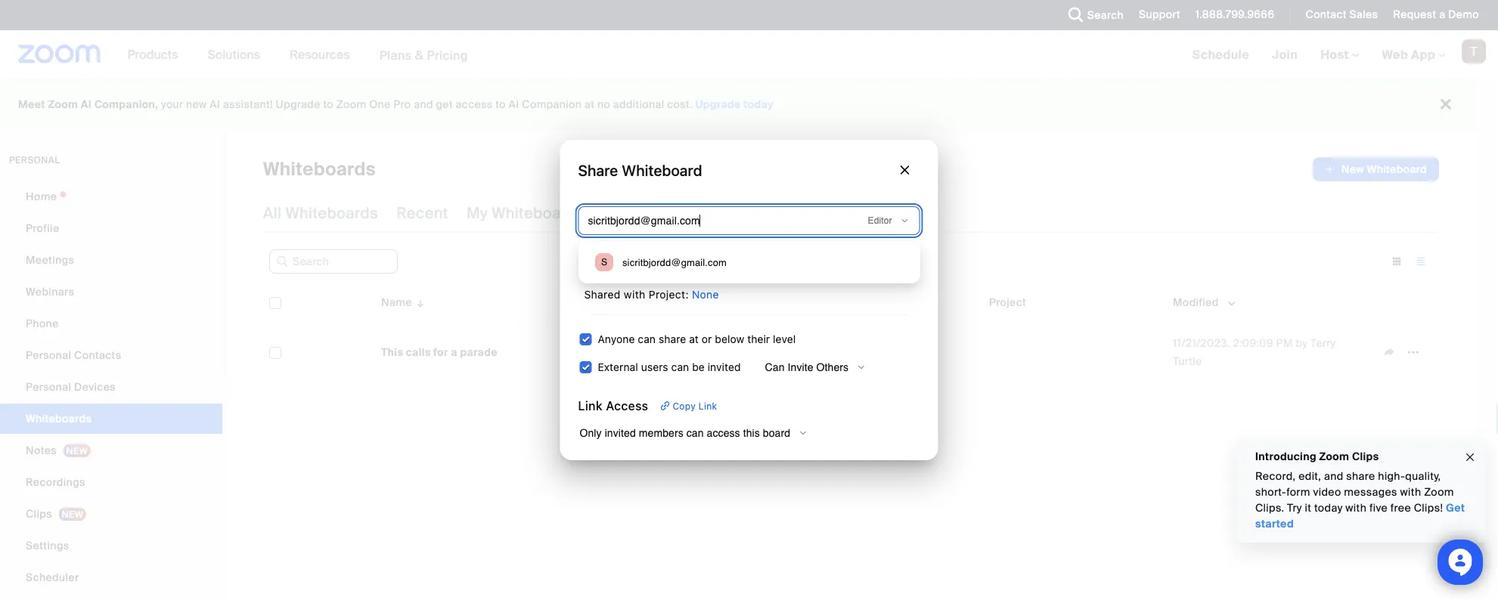 Task type: describe. For each thing, give the bounding box(es) containing it.
pricing
[[427, 47, 468, 63]]

their
[[747, 333, 770, 346]]

or
[[702, 333, 712, 346]]

link access
[[578, 399, 648, 413]]

only
[[580, 427, 602, 439]]

personal contacts link
[[0, 340, 222, 371]]

1 vertical spatial at
[[689, 333, 699, 346]]

1 ai from the left
[[81, 98, 92, 112]]

phone link
[[0, 309, 222, 339]]

0 horizontal spatial starred
[[671, 295, 710, 309]]

devices
[[74, 380, 116, 394]]

personal devices link
[[0, 372, 222, 402]]

share
[[578, 161, 618, 179]]

all
[[263, 203, 282, 223]]

sicritbjordd@gmail.com
[[622, 257, 727, 268]]

scheduler
[[26, 571, 79, 585]]

owner
[[805, 295, 839, 309]]

my whiteboards
[[467, 203, 584, 223]]

whiteboards up all whiteboards at left
[[263, 158, 376, 181]]

1 upgrade from the left
[[276, 98, 320, 112]]

s
[[601, 257, 607, 268]]

recordings link
[[0, 467, 222, 498]]

home
[[26, 189, 57, 203]]

support
[[1139, 8, 1180, 22]]

notes link
[[0, 436, 222, 466]]

application containing name
[[263, 283, 1451, 394]]

schedule link
[[1181, 30, 1261, 79]]

a inside application
[[451, 345, 458, 359]]

personal menu menu
[[0, 182, 222, 601]]

scheduler link
[[0, 563, 222, 593]]

be
[[692, 361, 705, 374]]

profile
[[26, 221, 59, 235]]

meet
[[18, 98, 45, 112]]

arrow down image
[[412, 293, 426, 312]]

contact
[[1306, 8, 1347, 22]]

users
[[641, 361, 668, 374]]

started
[[1255, 517, 1294, 531]]

free
[[1391, 501, 1411, 515]]

short-
[[1255, 486, 1287, 500]]

terry inside 11/21/2023, 2:09:09 pm by terry turtle
[[1311, 336, 1336, 350]]

no
[[597, 98, 610, 112]]

whiteboards for my
[[492, 203, 584, 223]]

today inside record, edit, and share high-quality, short-form video messages with zoom clips. try it today with five free clips!
[[1314, 501, 1343, 515]]

Contact, Channel or Email text field
[[582, 209, 838, 233]]

zoom right meet
[[48, 98, 78, 112]]

clips link
[[0, 499, 222, 529]]

video
[[1313, 486, 1341, 500]]

members
[[639, 427, 684, 439]]

external users can be invited
[[598, 361, 741, 374]]

share whiteboard
[[578, 161, 702, 179]]

get started link
[[1255, 501, 1465, 531]]

can inside popup button
[[687, 427, 704, 439]]

editor button
[[862, 212, 916, 230]]

&
[[415, 47, 424, 63]]

contact sales
[[1306, 8, 1378, 22]]

get started
[[1255, 501, 1465, 531]]

home link
[[0, 182, 222, 212]]

with down messages
[[1346, 501, 1367, 515]]

0 vertical spatial a
[[1439, 8, 1446, 22]]

zoom up edit,
[[1319, 450, 1349, 464]]

2:09:09
[[1233, 336, 1274, 350]]

0 horizontal spatial turtle
[[644, 256, 673, 268]]

this calls for a parade, modified at nov 21, 2023 by terry turtle, link, starred element
[[290, 332, 363, 373]]

project:
[[649, 289, 689, 301]]

level
[[773, 333, 796, 346]]

below
[[715, 333, 744, 346]]

clips inside personal menu menu
[[26, 507, 52, 521]]

invite
[[788, 362, 813, 374]]

quality,
[[1405, 470, 1441, 484]]

0 vertical spatial can
[[638, 333, 656, 346]]

none
[[692, 289, 719, 301]]

at inside meet zoom ai companion, footer
[[585, 98, 595, 112]]

webinars
[[26, 285, 74, 299]]

form
[[1287, 486, 1310, 500]]

Search text field
[[269, 250, 398, 274]]

and inside meet zoom ai companion, footer
[[414, 98, 433, 112]]

3 ai from the left
[[509, 98, 519, 112]]

zoom left one
[[336, 98, 366, 112]]

cost.
[[667, 98, 693, 112]]

access
[[606, 399, 648, 413]]

terry turtle (you)
[[616, 256, 702, 268]]

today inside meet zoom ai companion, footer
[[744, 98, 774, 112]]

2 ai from the left
[[210, 98, 220, 112]]

others
[[816, 362, 849, 374]]

high-
[[1378, 470, 1405, 484]]

access inside meet zoom ai companion, footer
[[456, 98, 493, 112]]

contacts
[[74, 348, 121, 362]]

and inside record, edit, and share high-quality, short-form video messages with zoom clips. try it today with five free clips!
[[1324, 470, 1344, 484]]

phone
[[26, 317, 59, 331]]

can invite others button
[[759, 358, 873, 377]]

anyone can share at or below their level
[[598, 333, 796, 346]]

1 horizontal spatial cell
[[983, 323, 1167, 383]]

introducing
[[1255, 450, 1317, 464]]

external
[[598, 361, 638, 374]]

this
[[381, 345, 403, 359]]

this
[[743, 427, 760, 439]]

personal for personal devices
[[26, 380, 71, 394]]

shared for shared with project: none
[[584, 289, 621, 301]]

my
[[467, 203, 488, 223]]

pm
[[1276, 336, 1293, 350]]

companion
[[522, 98, 582, 112]]

share inside record, edit, and share high-quality, short-form video messages with zoom clips. try it today with five free clips!
[[1346, 470, 1375, 484]]

shared with project: none
[[584, 289, 719, 301]]

1 to from the left
[[323, 98, 334, 112]]

1 horizontal spatial invited
[[708, 361, 741, 374]]

one
[[369, 98, 391, 112]]

only invited members can access this board button
[[578, 424, 815, 442]]



Task type: vqa. For each thing, say whether or not it's contained in the screenshot.
'terry' inside the 11/21/2023, 2:09:09 PM BY TERRY TURTLE
yes



Task type: locate. For each thing, give the bounding box(es) containing it.
clips.
[[1255, 501, 1284, 515]]

at left "no"
[[585, 98, 595, 112]]

2 upgrade from the left
[[695, 98, 741, 112]]

0 vertical spatial share
[[659, 333, 686, 346]]

1 vertical spatial shared
[[584, 289, 621, 301]]

and up video
[[1324, 470, 1344, 484]]

1 vertical spatial clips
[[26, 507, 52, 521]]

starred up anyone can share at or below their level
[[671, 295, 710, 309]]

shared for shared with me
[[603, 203, 655, 223]]

meet zoom ai companion, footer
[[0, 79, 1476, 131]]

a
[[1439, 8, 1446, 22], [451, 345, 458, 359]]

1 horizontal spatial terry
[[1311, 336, 1336, 350]]

calls
[[406, 345, 431, 359]]

clips up settings
[[26, 507, 52, 521]]

and left get
[[414, 98, 433, 112]]

settings
[[26, 539, 69, 553]]

1 vertical spatial turtle
[[1173, 354, 1202, 368]]

to left companion
[[496, 98, 506, 112]]

1 horizontal spatial link
[[699, 401, 717, 411]]

1 horizontal spatial upgrade
[[695, 98, 741, 112]]

2 vertical spatial can
[[687, 427, 704, 439]]

0 vertical spatial and
[[414, 98, 433, 112]]

1 horizontal spatial a
[[1439, 8, 1446, 22]]

join
[[1272, 47, 1298, 62]]

invited
[[708, 361, 741, 374], [605, 427, 636, 439]]

1 horizontal spatial turtle
[[1173, 354, 1202, 368]]

0 vertical spatial terry
[[616, 256, 641, 268]]

can up users on the left bottom of page
[[638, 333, 656, 346]]

personal down the "personal contacts"
[[26, 380, 71, 394]]

close image
[[1464, 449, 1476, 466]]

none button
[[692, 287, 719, 303]]

can invite others
[[765, 362, 849, 374]]

at left or
[[689, 333, 699, 346]]

starred inside 'tabs of all whiteboard page' tab list
[[734, 203, 788, 223]]

11/21/2023, 2:09:09 pm by terry turtle
[[1173, 336, 1336, 368]]

clips
[[1352, 450, 1379, 464], [26, 507, 52, 521]]

access
[[456, 98, 493, 112], [707, 427, 740, 439]]

whiteboards for all
[[285, 203, 378, 223]]

plans & pricing link
[[379, 47, 468, 63], [379, 47, 468, 63]]

1 horizontal spatial today
[[1314, 501, 1343, 515]]

me
[[693, 203, 715, 223]]

try
[[1287, 501, 1302, 515]]

1 vertical spatial and
[[1324, 470, 1344, 484]]

with left me
[[659, 203, 689, 223]]

zoom
[[48, 98, 78, 112], [336, 98, 366, 112], [1319, 450, 1349, 464], [1424, 486, 1454, 500]]

1 horizontal spatial and
[[1324, 470, 1344, 484]]

tabs of all whiteboard page tab list
[[263, 194, 924, 233]]

1 horizontal spatial ai
[[210, 98, 220, 112]]

to left one
[[323, 98, 334, 112]]

can down copy link
[[687, 427, 704, 439]]

1 vertical spatial a
[[451, 345, 458, 359]]

0 horizontal spatial today
[[744, 98, 774, 112]]

1 vertical spatial invited
[[605, 427, 636, 439]]

0 horizontal spatial upgrade
[[276, 98, 320, 112]]

whiteboard
[[622, 161, 702, 179]]

shared inside 'tabs of all whiteboard page' tab list
[[603, 203, 655, 223]]

terry
[[616, 256, 641, 268], [1311, 336, 1336, 350]]

modified
[[1173, 295, 1219, 309]]

ai right new
[[210, 98, 220, 112]]

recent
[[396, 203, 448, 223]]

terry right s
[[616, 256, 641, 268]]

0 vertical spatial today
[[744, 98, 774, 112]]

turtle inside 11/21/2023, 2:09:09 pm by terry turtle
[[1173, 354, 1202, 368]]

turtle left (you)
[[644, 256, 673, 268]]

starred up sicritbjordd@gmail.com option
[[734, 203, 788, 223]]

link inside button
[[699, 401, 717, 411]]

turtle down 11/21/2023, on the right
[[1173, 354, 1202, 368]]

(you)
[[676, 256, 702, 268]]

messages
[[1344, 486, 1398, 500]]

whiteboards right my
[[492, 203, 584, 223]]

1 vertical spatial share
[[1346, 470, 1375, 484]]

invited inside popup button
[[605, 427, 636, 439]]

banner containing schedule
[[0, 30, 1498, 80]]

assistant!
[[223, 98, 273, 112]]

introducing zoom clips
[[1255, 450, 1379, 464]]

plans
[[379, 47, 412, 63]]

product information navigation
[[116, 30, 479, 80]]

0 horizontal spatial clips
[[26, 507, 52, 521]]

0 vertical spatial access
[[456, 98, 493, 112]]

get
[[1446, 501, 1465, 515]]

zoom logo image
[[18, 45, 101, 64]]

join link
[[1261, 30, 1309, 79]]

can left be
[[671, 361, 689, 374]]

application
[[263, 283, 1451, 394], [671, 341, 793, 364]]

upgrade down product information navigation
[[276, 98, 320, 112]]

five
[[1370, 501, 1388, 515]]

1 vertical spatial can
[[671, 361, 689, 374]]

0 vertical spatial turtle
[[644, 256, 673, 268]]

by
[[1296, 336, 1308, 350]]

additional
[[613, 98, 664, 112]]

meetings navigation
[[1181, 30, 1498, 80]]

whiteboards up the search text box at the top left of page
[[285, 203, 378, 223]]

0 horizontal spatial a
[[451, 345, 458, 359]]

0 vertical spatial shared
[[603, 203, 655, 223]]

request a demo
[[1393, 8, 1479, 22]]

share up external users can be invited
[[659, 333, 686, 346]]

1 personal from the top
[[26, 348, 71, 362]]

invited right be
[[708, 361, 741, 374]]

trash
[[806, 203, 846, 223]]

with
[[659, 203, 689, 223], [624, 289, 646, 301], [1400, 486, 1421, 500], [1346, 501, 1367, 515]]

1 vertical spatial today
[[1314, 501, 1343, 515]]

meetings
[[26, 253, 74, 267]]

with left 'project:'
[[624, 289, 646, 301]]

0 vertical spatial clips
[[1352, 450, 1379, 464]]

a left 'demo'
[[1439, 8, 1446, 22]]

0 vertical spatial personal
[[26, 348, 71, 362]]

shared down share whiteboard
[[603, 203, 655, 223]]

sicritbjordd@gmail.com option
[[586, 249, 913, 276]]

upgrade right the cost.
[[695, 98, 741, 112]]

meetings link
[[0, 245, 222, 275]]

edit,
[[1299, 470, 1321, 484]]

0 horizontal spatial terry
[[616, 256, 641, 268]]

0 horizontal spatial invited
[[605, 427, 636, 439]]

with up free
[[1400, 486, 1421, 500]]

0 vertical spatial invited
[[708, 361, 741, 374]]

0 horizontal spatial at
[[585, 98, 595, 112]]

only invited members can access this board
[[580, 427, 790, 439]]

meet zoom ai companion, your new ai assistant! upgrade to zoom one pro and get access to ai companion at no additional cost. upgrade today
[[18, 98, 774, 112]]

1 horizontal spatial at
[[689, 333, 699, 346]]

0 horizontal spatial ai
[[81, 98, 92, 112]]

copy
[[673, 401, 696, 411]]

permission element
[[862, 212, 916, 230]]

sales
[[1350, 8, 1378, 22]]

0 horizontal spatial share
[[659, 333, 686, 346]]

0 vertical spatial at
[[585, 98, 595, 112]]

share up messages
[[1346, 470, 1375, 484]]

1 vertical spatial terry
[[1311, 336, 1336, 350]]

invited down access
[[605, 427, 636, 439]]

terry right the by
[[1311, 336, 1336, 350]]

2 to from the left
[[496, 98, 506, 112]]

link up only
[[578, 399, 603, 413]]

0 vertical spatial starred
[[734, 203, 788, 223]]

grid mode, not selected image
[[1385, 255, 1409, 268]]

can
[[638, 333, 656, 346], [671, 361, 689, 374], [687, 427, 704, 439]]

clips up high-
[[1352, 450, 1379, 464]]

turtle
[[644, 256, 673, 268], [1173, 354, 1202, 368]]

request a demo link
[[1382, 0, 1498, 30], [1393, 8, 1479, 22]]

plans & pricing
[[379, 47, 468, 63]]

whiteboards
[[263, 158, 376, 181], [285, 203, 378, 223], [492, 203, 584, 223]]

1 horizontal spatial starred
[[734, 203, 788, 223]]

shared down s
[[584, 289, 621, 301]]

zoom up clips!
[[1424, 486, 1454, 500]]

this calls for a parade
[[381, 345, 498, 359]]

cell
[[983, 323, 1167, 383], [290, 332, 363, 373]]

share
[[659, 333, 686, 346], [1346, 470, 1375, 484]]

webinars link
[[0, 277, 222, 307]]

1 horizontal spatial clips
[[1352, 450, 1379, 464]]

1 horizontal spatial share
[[1346, 470, 1375, 484]]

get
[[436, 98, 453, 112]]

ai left companion,
[[81, 98, 92, 112]]

2 horizontal spatial ai
[[509, 98, 519, 112]]

link
[[578, 399, 603, 413], [699, 401, 717, 411]]

1 vertical spatial personal
[[26, 380, 71, 394]]

companion,
[[94, 98, 158, 112]]

your
[[161, 98, 183, 112]]

clips!
[[1414, 501, 1443, 515]]

a right "for" at the bottom left
[[451, 345, 458, 359]]

access inside popup button
[[707, 427, 740, 439]]

0 horizontal spatial link
[[578, 399, 603, 413]]

demo
[[1448, 8, 1479, 22]]

personal devices
[[26, 380, 116, 394]]

1 vertical spatial access
[[707, 427, 740, 439]]

name
[[381, 295, 412, 309]]

ai left companion
[[509, 98, 519, 112]]

0 horizontal spatial to
[[323, 98, 334, 112]]

0 horizontal spatial access
[[456, 98, 493, 112]]

copy link button
[[655, 397, 723, 415]]

schedule
[[1192, 47, 1249, 62]]

it
[[1305, 501, 1312, 515]]

2 personal from the top
[[26, 380, 71, 394]]

notes
[[26, 444, 57, 458]]

profile link
[[0, 213, 222, 244]]

1 horizontal spatial to
[[496, 98, 506, 112]]

projects
[[864, 203, 924, 223]]

zoom inside record, edit, and share high-quality, short-form video messages with zoom clips. try it today with five free clips!
[[1424, 486, 1454, 500]]

list mode, selected image
[[1409, 255, 1433, 268]]

personal down phone
[[26, 348, 71, 362]]

0 horizontal spatial cell
[[290, 332, 363, 373]]

recordings
[[26, 475, 85, 489]]

0 horizontal spatial and
[[414, 98, 433, 112]]

shared with me
[[603, 203, 715, 223]]

personal for personal contacts
[[26, 348, 71, 362]]

banner
[[0, 30, 1498, 80]]

1.888.799.9666 button
[[1184, 0, 1278, 30], [1196, 8, 1275, 22]]

record,
[[1255, 470, 1296, 484]]

upgrade
[[276, 98, 320, 112], [695, 98, 741, 112]]

access left this
[[707, 427, 740, 439]]

1 vertical spatial starred
[[671, 295, 710, 309]]

with inside 'tabs of all whiteboard page' tab list
[[659, 203, 689, 223]]

access right get
[[456, 98, 493, 112]]

all whiteboards
[[263, 203, 378, 223]]

for
[[434, 345, 448, 359]]

link right copy
[[699, 401, 717, 411]]

1 horizontal spatial access
[[707, 427, 740, 439]]



